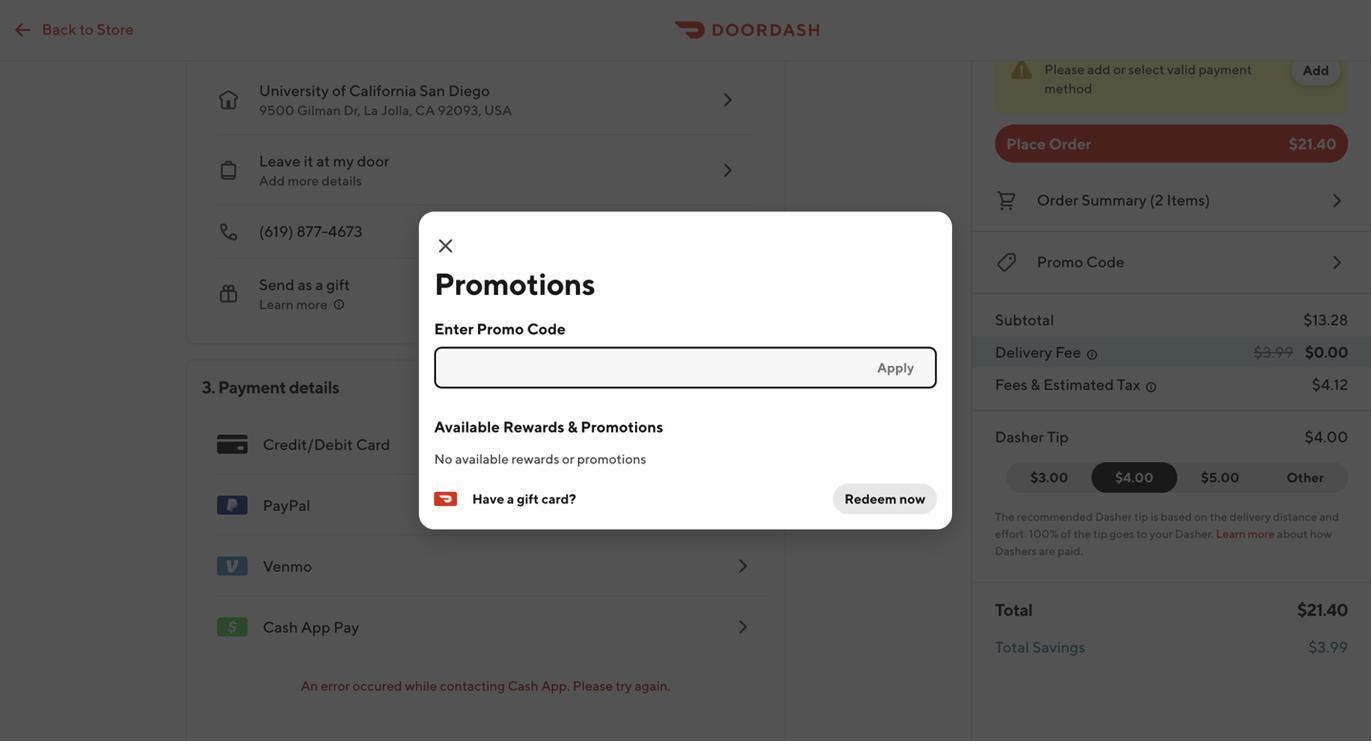 Task type: locate. For each thing, give the bounding box(es) containing it.
1 horizontal spatial add
[[1303, 62, 1330, 78]]

credit/debit
[[263, 436, 353, 454]]

available
[[455, 451, 509, 467]]

0 horizontal spatial add
[[259, 173, 285, 189]]

&
[[1031, 376, 1041, 394], [568, 418, 578, 436]]

status
[[995, 44, 1349, 113]]

1 vertical spatial please
[[573, 679, 613, 694]]

promo
[[1037, 253, 1084, 271], [477, 320, 524, 338]]

1 horizontal spatial code
[[1087, 253, 1125, 271]]

1 horizontal spatial the
[[1210, 511, 1228, 524]]

1 vertical spatial more
[[296, 297, 328, 312]]

1 vertical spatial $4.00
[[1116, 470, 1154, 486]]

0 horizontal spatial the
[[1074, 528, 1091, 541]]

promotions
[[434, 266, 595, 302], [581, 418, 664, 436]]

& right fees
[[1031, 376, 1041, 394]]

gift
[[326, 276, 350, 294], [517, 491, 539, 507]]

1 horizontal spatial promo
[[1037, 253, 1084, 271]]

0 horizontal spatial promo
[[477, 320, 524, 338]]

tip left is
[[1135, 511, 1149, 524]]

1 horizontal spatial please
[[1045, 61, 1085, 77]]

$5.00
[[1201, 470, 1240, 486]]

code
[[1087, 253, 1125, 271], [527, 320, 566, 338]]

1 horizontal spatial dasher
[[1096, 511, 1132, 524]]

promo up the subtotal
[[1037, 253, 1084, 271]]

0 vertical spatial cash
[[263, 619, 298, 637]]

have
[[472, 491, 504, 507]]

1 vertical spatial a
[[507, 491, 514, 507]]

0 vertical spatial $4.00
[[1305, 428, 1349, 446]]

0 vertical spatial of
[[332, 81, 346, 100]]

it
[[304, 152, 313, 170]]

add inside leave it at my door add more details
[[259, 173, 285, 189]]

dashers
[[995, 545, 1037, 558]]

of up the 'paid.'
[[1061, 528, 1072, 541]]

0 horizontal spatial or
[[562, 451, 575, 467]]

$4.00 inside "button"
[[1116, 470, 1154, 486]]

learn more down delivery
[[1216, 528, 1275, 541]]

code down summary
[[1087, 253, 1125, 271]]

0 vertical spatial gift
[[326, 276, 350, 294]]

gift right as
[[326, 276, 350, 294]]

add button
[[1292, 55, 1341, 86]]

1 horizontal spatial cash
[[508, 679, 539, 694]]

or right add
[[1114, 61, 1126, 77]]

based
[[1161, 511, 1192, 524]]

$3.99
[[1254, 343, 1294, 361], [1309, 639, 1349, 657]]

redeem
[[845, 491, 897, 507]]

dasher.
[[1175, 528, 1214, 541]]

0 horizontal spatial tip
[[1094, 528, 1108, 541]]

1 vertical spatial details
[[289, 377, 339, 398]]

0 vertical spatial a
[[315, 276, 323, 294]]

door
[[357, 152, 390, 170]]

$21.40
[[1289, 135, 1337, 153], [1298, 600, 1349, 621]]

redeem now button
[[833, 484, 937, 515]]

(2
[[1150, 191, 1164, 209]]

and
[[1320, 511, 1340, 524]]

& right rewards
[[568, 418, 578, 436]]

to left your
[[1137, 528, 1148, 541]]

$4.00 up other
[[1305, 428, 1349, 446]]

is
[[1151, 511, 1159, 524]]

on
[[1195, 511, 1208, 524]]

promotions up promotions
[[581, 418, 664, 436]]

back to store
[[42, 20, 134, 38]]

4673
[[328, 222, 363, 240]]

Other button
[[1263, 463, 1349, 493]]

other
[[1287, 470, 1324, 486]]

method
[[1045, 80, 1093, 96]]

the up the 'paid.'
[[1074, 528, 1091, 541]]

dasher left the tip
[[995, 428, 1044, 446]]

back
[[42, 20, 76, 38]]

1 vertical spatial dasher
[[1096, 511, 1132, 524]]

learn more down 'send as a gift'
[[259, 297, 328, 312]]

more down it
[[288, 173, 319, 189]]

occured
[[353, 679, 402, 694]]

1 horizontal spatial to
[[1137, 528, 1148, 541]]

learn more link
[[1216, 528, 1275, 541]]

0 horizontal spatial learn more
[[259, 297, 328, 312]]

add
[[1303, 62, 1330, 78], [259, 173, 285, 189]]

distance
[[1274, 511, 1318, 524]]

0 vertical spatial details
[[322, 173, 362, 189]]

to inside the recommended dasher tip is based on the delivery distance and effort. 100% of the tip goes to your dasher.
[[1137, 528, 1148, 541]]

add right payment
[[1303, 62, 1330, 78]]

learn inside button
[[259, 297, 294, 312]]

of
[[332, 81, 346, 100], [1061, 528, 1072, 541]]

total up 'total savings'
[[995, 600, 1033, 621]]

card
[[356, 436, 390, 454]]

app.
[[541, 679, 570, 694]]

1 horizontal spatial &
[[1031, 376, 1041, 394]]

ca
[[415, 102, 435, 118]]

2 total from the top
[[995, 639, 1030, 657]]

1 vertical spatial tip
[[1094, 528, 1108, 541]]

card?
[[542, 491, 576, 507]]

0 horizontal spatial $4.00
[[1116, 470, 1154, 486]]

0 vertical spatial promo
[[1037, 253, 1084, 271]]

close promotions image
[[434, 235, 457, 258]]

0 vertical spatial to
[[79, 20, 94, 38]]

more inside leave it at my door add more details
[[288, 173, 319, 189]]

total left savings
[[995, 639, 1030, 657]]

san
[[420, 81, 445, 100]]

total for total
[[995, 600, 1033, 621]]

1 vertical spatial total
[[995, 639, 1030, 657]]

again.
[[635, 679, 671, 694]]

0 horizontal spatial learn
[[259, 297, 294, 312]]

details up credit/debit
[[289, 377, 339, 398]]

a right as
[[315, 276, 323, 294]]

rewards
[[512, 451, 560, 467]]

now
[[900, 491, 926, 507]]

fees
[[995, 376, 1028, 394]]

0 vertical spatial learn
[[259, 297, 294, 312]]

promo inside promo code button
[[1037, 253, 1084, 271]]

please left try
[[573, 679, 613, 694]]

please add or select valid payment method
[[1045, 61, 1253, 96]]

of inside university of california san diego 9500 gilman dr,  la jolla,  ca 92093,  usa
[[332, 81, 346, 100]]

more inside button
[[296, 297, 328, 312]]

0 vertical spatial add
[[1303, 62, 1330, 78]]

to right the back
[[79, 20, 94, 38]]

leave
[[259, 152, 301, 170]]

learn more inside button
[[259, 297, 328, 312]]

1 horizontal spatial of
[[1061, 528, 1072, 541]]

valid
[[1168, 61, 1196, 77]]

the right on at the bottom right of the page
[[1210, 511, 1228, 524]]

0 horizontal spatial cash
[[263, 619, 298, 637]]

more down as
[[296, 297, 328, 312]]

code inside button
[[1087, 253, 1125, 271]]

learn down delivery
[[1216, 528, 1246, 541]]

add down leave on the top left of the page
[[259, 173, 285, 189]]

1 vertical spatial to
[[1137, 528, 1148, 541]]

promo right enter
[[477, 320, 524, 338]]

more down delivery
[[1248, 528, 1275, 541]]

menu
[[202, 414, 770, 715]]

available
[[434, 418, 500, 436]]

0 vertical spatial please
[[1045, 61, 1085, 77]]

cash app pay
[[263, 619, 359, 637]]

order left summary
[[1037, 191, 1079, 209]]

$21.40 down how
[[1298, 600, 1349, 621]]

1 horizontal spatial tip
[[1135, 511, 1149, 524]]

code right enter
[[527, 320, 566, 338]]

add
[[1088, 61, 1111, 77]]

0 vertical spatial dasher
[[995, 428, 1044, 446]]

place
[[1007, 135, 1046, 153]]

try
[[616, 679, 632, 694]]

1 vertical spatial add
[[259, 173, 285, 189]]

items)
[[1167, 191, 1211, 209]]

cash left app.
[[508, 679, 539, 694]]

1 horizontal spatial learn more
[[1216, 528, 1275, 541]]

cash
[[263, 619, 298, 637], [508, 679, 539, 694]]

fee
[[1056, 343, 1082, 361]]

a right have
[[507, 491, 514, 507]]

redeem now
[[845, 491, 926, 507]]

tip left goes
[[1094, 528, 1108, 541]]

1 total from the top
[[995, 600, 1033, 621]]

3. payment
[[202, 377, 286, 398]]

about how dashers are paid.
[[995, 528, 1332, 558]]

1 horizontal spatial learn
[[1216, 528, 1246, 541]]

1 vertical spatial $3.99
[[1309, 639, 1349, 657]]

1 vertical spatial &
[[568, 418, 578, 436]]

(619) 877-4673
[[259, 222, 363, 240]]

1 vertical spatial order
[[1037, 191, 1079, 209]]

credit/debit card
[[263, 436, 390, 454]]

option group
[[259, 0, 754, 50]]

learn down send
[[259, 297, 294, 312]]

or right rewards
[[562, 451, 575, 467]]

$4.00 up is
[[1116, 470, 1154, 486]]

details down my
[[322, 173, 362, 189]]

2 vertical spatial more
[[1248, 528, 1275, 541]]

$4.00
[[1305, 428, 1349, 446], [1116, 470, 1154, 486]]

0 vertical spatial learn more
[[259, 297, 328, 312]]

order right place
[[1049, 135, 1092, 153]]

order
[[1049, 135, 1092, 153], [1037, 191, 1079, 209]]

cash left app on the left
[[263, 619, 298, 637]]

0 horizontal spatial of
[[332, 81, 346, 100]]

0 vertical spatial or
[[1114, 61, 1126, 77]]

$21.40 down add button
[[1289, 135, 1337, 153]]

0 vertical spatial code
[[1087, 253, 1125, 271]]

1 vertical spatial or
[[562, 451, 575, 467]]

3. payment details
[[202, 377, 339, 398]]

savings
[[1033, 639, 1086, 657]]

university
[[259, 81, 329, 100]]

tip
[[1047, 428, 1069, 446]]

my
[[333, 152, 354, 170]]

of inside the recommended dasher tip is based on the delivery distance and effort. 100% of the tip goes to your dasher.
[[1061, 528, 1072, 541]]

1 horizontal spatial gift
[[517, 491, 539, 507]]

0 horizontal spatial code
[[527, 320, 566, 338]]

please up method
[[1045, 61, 1085, 77]]

1 vertical spatial the
[[1074, 528, 1091, 541]]

are
[[1039, 545, 1056, 558]]

1 horizontal spatial or
[[1114, 61, 1126, 77]]

no
[[434, 451, 453, 467]]

$3.00
[[1031, 470, 1069, 486]]

learn
[[259, 297, 294, 312], [1216, 528, 1246, 541]]

app
[[301, 619, 331, 637]]

summary
[[1082, 191, 1147, 209]]

dasher up goes
[[1096, 511, 1132, 524]]

0 vertical spatial more
[[288, 173, 319, 189]]

dr,
[[344, 102, 361, 118]]

paid.
[[1058, 545, 1083, 558]]

0 horizontal spatial please
[[573, 679, 613, 694]]

total
[[995, 600, 1033, 621], [995, 639, 1030, 657]]

enter promo code
[[434, 320, 566, 338]]

promotions up enter promo code
[[434, 266, 595, 302]]

1 vertical spatial of
[[1061, 528, 1072, 541]]

tip
[[1135, 511, 1149, 524], [1094, 528, 1108, 541]]

0 vertical spatial promotions
[[434, 266, 595, 302]]

of up dr,
[[332, 81, 346, 100]]

0 vertical spatial $3.99
[[1254, 343, 1294, 361]]

gift left card?
[[517, 491, 539, 507]]

0 vertical spatial total
[[995, 600, 1033, 621]]



Task type: vqa. For each thing, say whether or not it's contained in the screenshot.
Coca-
no



Task type: describe. For each thing, give the bounding box(es) containing it.
jolla,
[[381, 102, 413, 118]]

select
[[1129, 61, 1165, 77]]

fees & estimated
[[995, 376, 1114, 394]]

send
[[259, 276, 295, 294]]

an
[[301, 679, 318, 694]]

total for total savings
[[995, 639, 1030, 657]]

venmo
[[263, 558, 312, 576]]

$5.00 button
[[1166, 463, 1264, 493]]

92093,
[[438, 102, 482, 118]]

0 vertical spatial &
[[1031, 376, 1041, 394]]

add new payment method image
[[731, 616, 754, 639]]

back to store link
[[0, 11, 145, 49]]

learn more button
[[259, 295, 347, 314]]

1 vertical spatial cash
[[508, 679, 539, 694]]

dasher tip
[[995, 428, 1069, 446]]

status containing please add or select valid payment method
[[995, 44, 1349, 113]]

total savings
[[995, 639, 1086, 657]]

have a gift card?
[[472, 491, 576, 507]]

add new payment method image
[[731, 555, 754, 578]]

1 vertical spatial promotions
[[581, 418, 664, 436]]

paypal button
[[202, 475, 770, 536]]

(619)
[[259, 222, 294, 240]]

1 horizontal spatial a
[[507, 491, 514, 507]]

dasher inside the recommended dasher tip is based on the delivery distance and effort. 100% of the tip goes to your dasher.
[[1096, 511, 1132, 524]]

menu containing credit/debit card
[[202, 414, 770, 715]]

payment
[[1199, 61, 1253, 77]]

pay
[[334, 619, 359, 637]]

please inside please add or select valid payment method
[[1045, 61, 1085, 77]]

0 vertical spatial order
[[1049, 135, 1092, 153]]

an error occured while contacting cash app. please try again.
[[301, 679, 671, 694]]

1 vertical spatial learn
[[1216, 528, 1246, 541]]

0 vertical spatial the
[[1210, 511, 1228, 524]]

877-
[[297, 222, 328, 240]]

show menu image
[[217, 430, 248, 460]]

while
[[405, 679, 437, 694]]

apply button
[[866, 353, 926, 383]]

effort.
[[995, 528, 1027, 541]]

as
[[298, 276, 312, 294]]

diego
[[448, 81, 490, 100]]

0 vertical spatial tip
[[1135, 511, 1149, 524]]

1 horizontal spatial $4.00
[[1305, 428, 1349, 446]]

university of california san diego 9500 gilman dr,  la jolla,  ca 92093,  usa
[[259, 81, 512, 118]]

about
[[1278, 528, 1308, 541]]

place order
[[1007, 135, 1092, 153]]

1 horizontal spatial $3.99
[[1309, 639, 1349, 657]]

(619) 877-4673 button
[[202, 206, 754, 259]]

0 horizontal spatial $3.99
[[1254, 343, 1294, 361]]

add inside add button
[[1303, 62, 1330, 78]]

1 vertical spatial code
[[527, 320, 566, 338]]

delivery
[[995, 343, 1053, 361]]

$3.00 button
[[1007, 463, 1104, 493]]

1 vertical spatial learn more
[[1216, 528, 1275, 541]]

send as a gift
[[259, 276, 350, 294]]

or inside please add or select valid payment method
[[1114, 61, 1126, 77]]

at
[[316, 152, 330, 170]]

order inside "button"
[[1037, 191, 1079, 209]]

1 vertical spatial promo
[[477, 320, 524, 338]]

100%
[[1029, 528, 1059, 541]]

tax
[[1117, 376, 1141, 394]]

promo code button
[[995, 248, 1349, 278]]

gilman
[[297, 102, 341, 118]]

enter
[[434, 320, 474, 338]]

california
[[349, 81, 417, 100]]

goes
[[1110, 528, 1135, 541]]

delivery
[[1230, 511, 1271, 524]]

contacting
[[440, 679, 505, 694]]

estimated
[[1044, 376, 1114, 394]]

store
[[97, 20, 134, 38]]

$0.00
[[1305, 343, 1349, 361]]

0 horizontal spatial to
[[79, 20, 94, 38]]

promotions
[[577, 451, 647, 467]]

0 horizontal spatial a
[[315, 276, 323, 294]]

9500
[[259, 102, 295, 118]]

how
[[1310, 528, 1332, 541]]

0 horizontal spatial &
[[568, 418, 578, 436]]

0 vertical spatial $21.40
[[1289, 135, 1337, 153]]

the
[[995, 511, 1015, 524]]

available rewards & promotions
[[434, 418, 664, 436]]

tip amount option group
[[1007, 463, 1349, 493]]

error
[[321, 679, 350, 694]]

$4.12
[[1312, 376, 1349, 394]]

your
[[1150, 528, 1173, 541]]

order summary (2 items) button
[[995, 186, 1349, 216]]

details inside leave it at my door add more details
[[322, 173, 362, 189]]

please inside menu
[[573, 679, 613, 694]]

1 vertical spatial gift
[[517, 491, 539, 507]]

1 vertical spatial $21.40
[[1298, 600, 1349, 621]]

0 horizontal spatial gift
[[326, 276, 350, 294]]

rewards
[[503, 418, 565, 436]]

no available rewards or promotions
[[434, 451, 647, 467]]

paypal
[[263, 497, 311, 515]]

0 horizontal spatial dasher
[[995, 428, 1044, 446]]

$13.28
[[1304, 311, 1349, 329]]

apply
[[878, 360, 914, 376]]

$4.00 button
[[1092, 463, 1178, 493]]

subtotal
[[995, 311, 1055, 329]]

recommended
[[1017, 511, 1093, 524]]



